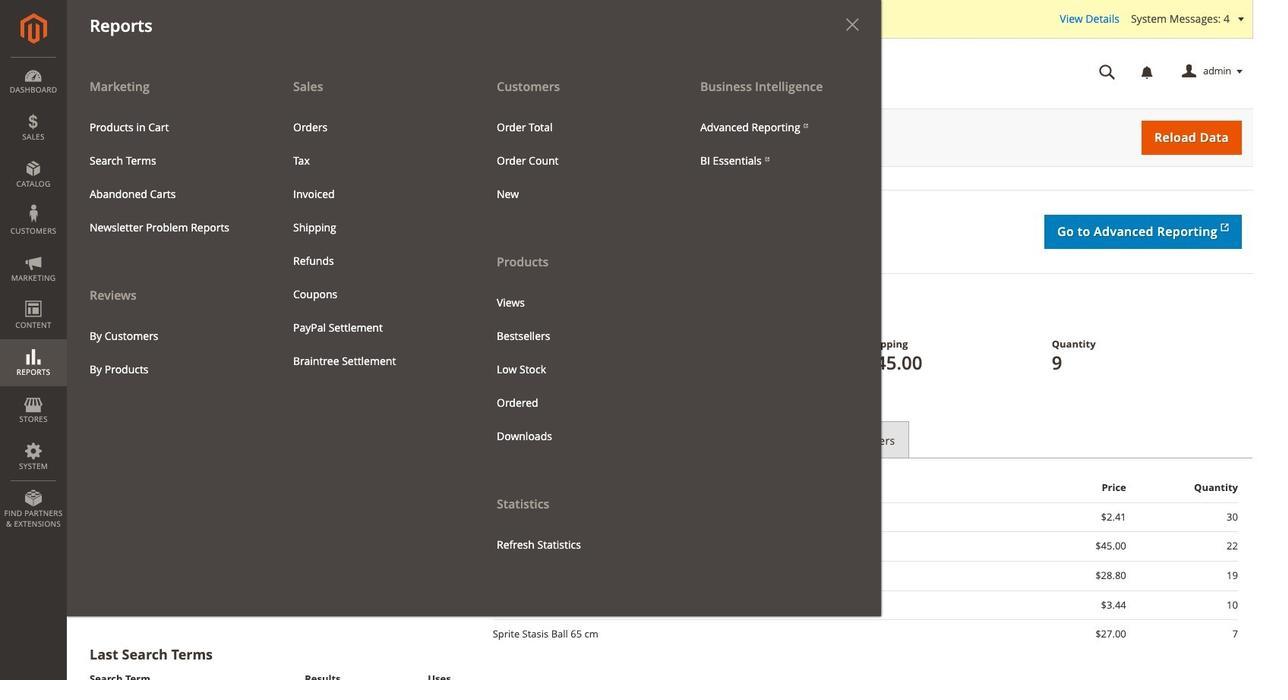 Task type: locate. For each thing, give the bounding box(es) containing it.
menu
[[67, 70, 882, 617], [67, 70, 271, 387], [474, 70, 678, 562], [78, 111, 259, 245], [282, 111, 463, 378], [486, 111, 666, 211], [689, 111, 870, 178], [486, 286, 666, 453], [78, 320, 259, 387]]

magento admin panel image
[[20, 13, 47, 44]]

menu bar
[[0, 0, 882, 617]]



Task type: vqa. For each thing, say whether or not it's contained in the screenshot.
Magento Admin Panel Image
yes



